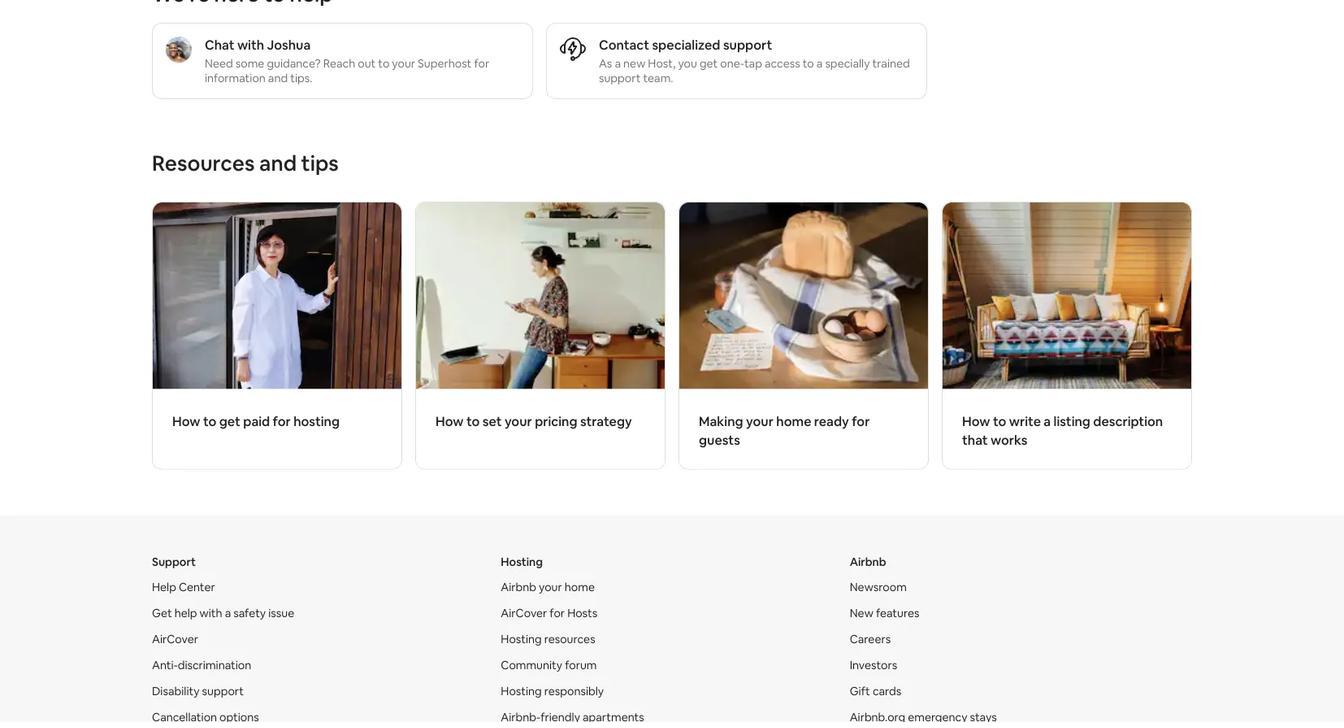 Task type: vqa. For each thing, say whether or not it's contained in the screenshot.
home to the bottom
yes



Task type: describe. For each thing, give the bounding box(es) containing it.
disability support
[[152, 683, 244, 698]]

ready
[[815, 413, 850, 429]]

hosts
[[568, 605, 598, 620]]

a left specially
[[817, 56, 823, 71]]

disability support link
[[152, 683, 244, 698]]

home for making
[[777, 413, 812, 429]]

discrimination
[[178, 657, 251, 672]]

gift cards
[[850, 683, 902, 698]]

to for how to get paid for hosting
[[203, 413, 217, 429]]

hosting for hosting
[[501, 554, 543, 569]]

gift
[[850, 683, 871, 698]]

guests
[[699, 431, 741, 448]]

joshua
[[267, 36, 311, 53]]

resources
[[152, 150, 255, 177]]

a right as
[[615, 56, 621, 71]]

chat
[[205, 36, 235, 53]]

help
[[175, 605, 197, 620]]

help center
[[152, 579, 215, 594]]

contact
[[599, 36, 650, 53]]

careers
[[850, 631, 891, 646]]

a inside how to write a listing description that works
[[1044, 413, 1052, 429]]

airbnb your home
[[501, 579, 595, 594]]

and tips.
[[268, 71, 313, 85]]

some
[[236, 56, 265, 71]]

works
[[991, 431, 1028, 448]]

one-
[[721, 56, 745, 71]]

0 horizontal spatial get
[[219, 413, 241, 429]]

anti-discrimination
[[152, 657, 251, 672]]

specially
[[826, 56, 870, 71]]

anti-discrimination link
[[152, 657, 251, 672]]

how for how to write a listing description that works
[[963, 413, 991, 429]]

get help with a safety issue
[[152, 605, 295, 620]]

reach
[[323, 56, 355, 71]]

listing
[[1054, 413, 1091, 429]]

aircover for hosts
[[501, 605, 598, 620]]

hosting responsibly link
[[501, 683, 604, 698]]

your inside the making your home ready for guests
[[746, 413, 774, 429]]

and
[[259, 150, 297, 177]]

write
[[1010, 413, 1042, 429]]

a left safety
[[225, 605, 231, 620]]

host,
[[648, 56, 676, 71]]

with inside "chat with joshua need some guidance? reach out to your superhost for information and tips."
[[237, 36, 264, 53]]

how for how to get paid for hosting
[[172, 413, 200, 429]]

to inside contact specialized support as a new host, you get one-tap access to a specially trained support team.
[[803, 56, 815, 71]]

how for how to set your pricing strategy
[[436, 413, 464, 429]]

contact specialized support as a new host, you get one-tap access to a specially trained support team.
[[599, 36, 911, 85]]

set
[[483, 413, 502, 429]]

newsroom link
[[850, 579, 907, 594]]

description
[[1094, 413, 1164, 429]]

superhost
[[418, 56, 472, 71]]

new
[[850, 605, 874, 620]]

cards
[[873, 683, 902, 698]]

safety
[[234, 605, 266, 620]]

resources and tips
[[152, 150, 339, 177]]

resources
[[545, 631, 596, 646]]

community forum
[[501, 657, 597, 672]]

hosting resources
[[501, 631, 596, 646]]

pricing
[[535, 413, 578, 429]]

community forum link
[[501, 657, 597, 672]]

need
[[205, 56, 233, 71]]

how to write a listing description that works
[[963, 413, 1164, 448]]

community
[[501, 657, 563, 672]]

forum
[[565, 657, 597, 672]]

strategy
[[581, 413, 632, 429]]

that
[[963, 431, 988, 448]]

hosting resources link
[[501, 631, 596, 646]]

0 horizontal spatial support
[[202, 683, 244, 698]]

gift cards link
[[850, 683, 902, 698]]

your inside "chat with joshua need some guidance? reach out to your superhost for information and tips."
[[392, 56, 416, 71]]

making your home ready for guests
[[699, 413, 870, 448]]



Task type: locate. For each thing, give the bounding box(es) containing it.
your right out
[[392, 56, 416, 71]]

aircover for aircover for hosts
[[501, 605, 547, 620]]

investors link
[[850, 657, 898, 672]]

hosting for hosting responsibly
[[501, 683, 542, 698]]

2 vertical spatial hosting
[[501, 683, 542, 698]]

to right out
[[378, 56, 390, 71]]

careers link
[[850, 631, 891, 646]]

hosting down community
[[501, 683, 542, 698]]

your up aircover for hosts
[[539, 579, 562, 594]]

1 vertical spatial support
[[202, 683, 244, 698]]

support up tap
[[724, 36, 773, 53]]

support
[[152, 554, 196, 569]]

to left set
[[467, 413, 480, 429]]

get
[[152, 605, 172, 620]]

home for airbnb
[[565, 579, 595, 594]]

get help with a safety issue link
[[152, 605, 295, 620]]

hosting up airbnb your home link
[[501, 554, 543, 569]]

aircover up "anti-"
[[152, 631, 198, 646]]

how left paid
[[172, 413, 200, 429]]

to for how to write a listing description that works
[[994, 413, 1007, 429]]

aircover link
[[152, 631, 198, 646]]

help center link
[[152, 579, 215, 594]]

2 horizontal spatial how
[[963, 413, 991, 429]]

0 vertical spatial airbnb
[[850, 554, 887, 569]]

how inside how to set your pricing strategy link
[[436, 413, 464, 429]]

1 vertical spatial airbnb
[[501, 579, 537, 594]]

disability
[[152, 683, 200, 698]]

1 horizontal spatial support
[[724, 36, 773, 53]]

aircover
[[501, 605, 547, 620], [152, 631, 198, 646]]

your right "making"
[[746, 413, 774, 429]]

airbnb up aircover for hosts link
[[501, 579, 537, 594]]

1 hosting from the top
[[501, 554, 543, 569]]

specialized
[[652, 36, 721, 53]]

get inside contact specialized support as a new host, you get one-tap access to a specially trained support team.
[[700, 56, 718, 71]]

making your home ready for guests link
[[679, 202, 929, 469]]

1 horizontal spatial aircover
[[501, 605, 547, 620]]

get left paid
[[219, 413, 241, 429]]

1 horizontal spatial with
[[237, 36, 264, 53]]

home up hosts
[[565, 579, 595, 594]]

how up that
[[963, 413, 991, 429]]

support
[[724, 36, 773, 53], [202, 683, 244, 698]]

for right ready
[[852, 413, 870, 429]]

support inside contact specialized support as a new host, you get one-tap access to a specially trained support team.
[[724, 36, 773, 53]]

0 vertical spatial with
[[237, 36, 264, 53]]

1 vertical spatial with
[[200, 605, 222, 620]]

how inside how to get paid for hosting link
[[172, 413, 200, 429]]

a
[[615, 56, 621, 71], [817, 56, 823, 71], [1044, 413, 1052, 429], [225, 605, 231, 620]]

for inside "chat with joshua need some guidance? reach out to your superhost for information and tips."
[[474, 56, 490, 71]]

3 how from the left
[[963, 413, 991, 429]]

with right "help"
[[200, 605, 222, 620]]

1 horizontal spatial home
[[777, 413, 812, 429]]

center
[[179, 579, 215, 594]]

home left ready
[[777, 413, 812, 429]]

how inside how to write a listing description that works
[[963, 413, 991, 429]]

how to get paid for hosting
[[172, 413, 340, 429]]

how to write a listing description that works link
[[942, 202, 1193, 469]]

making
[[699, 413, 744, 429]]

help
[[152, 579, 176, 594]]

a right the write
[[1044, 413, 1052, 429]]

airbnb up the newsroom link
[[850, 554, 887, 569]]

how to set your pricing strategy
[[436, 413, 632, 429]]

new features
[[850, 605, 920, 620]]

airbnb your home link
[[501, 579, 595, 594]]

0 vertical spatial get
[[700, 56, 718, 71]]

0 vertical spatial support
[[724, 36, 773, 53]]

to up works
[[994, 413, 1007, 429]]

to for how to set your pricing strategy
[[467, 413, 480, 429]]

issue
[[269, 605, 295, 620]]

0 horizontal spatial airbnb
[[501, 579, 537, 594]]

airbnb for airbnb
[[850, 554, 887, 569]]

aircover for aircover link
[[152, 631, 198, 646]]

airbnb for airbnb your home
[[501, 579, 537, 594]]

hosting up community
[[501, 631, 542, 646]]

airbnb
[[850, 554, 887, 569], [501, 579, 537, 594]]

how to set your pricing strategy link
[[416, 202, 666, 469]]

for
[[474, 56, 490, 71], [273, 413, 291, 429], [852, 413, 870, 429], [550, 605, 565, 620]]

responsibly
[[545, 683, 604, 698]]

support team.
[[599, 71, 674, 85]]

your
[[392, 56, 416, 71], [505, 413, 532, 429], [746, 413, 774, 429], [539, 579, 562, 594]]

1 vertical spatial home
[[565, 579, 595, 594]]

features
[[876, 605, 920, 620]]

guidance?
[[267, 56, 321, 71]]

to left paid
[[203, 413, 217, 429]]

1 horizontal spatial get
[[700, 56, 718, 71]]

get
[[700, 56, 718, 71], [219, 413, 241, 429]]

access
[[765, 56, 801, 71]]

how to get paid for hosting link
[[152, 202, 402, 469]]

hosting
[[501, 554, 543, 569], [501, 631, 542, 646], [501, 683, 542, 698]]

to right access on the right of page
[[803, 56, 815, 71]]

0 vertical spatial aircover
[[501, 605, 547, 620]]

new features link
[[850, 605, 920, 620]]

to inside how to write a listing description that works
[[994, 413, 1007, 429]]

tap
[[745, 56, 763, 71]]

1 vertical spatial hosting
[[501, 631, 542, 646]]

with
[[237, 36, 264, 53], [200, 605, 222, 620]]

aircover down "airbnb your home"
[[501, 605, 547, 620]]

with up some
[[237, 36, 264, 53]]

to inside "chat with joshua need some guidance? reach out to your superhost for information and tips."
[[378, 56, 390, 71]]

0 horizontal spatial home
[[565, 579, 595, 594]]

investors
[[850, 657, 898, 672]]

home
[[777, 413, 812, 429], [565, 579, 595, 594]]

paid
[[243, 413, 270, 429]]

0 vertical spatial home
[[777, 413, 812, 429]]

out
[[358, 56, 376, 71]]

tips
[[301, 150, 339, 177]]

to
[[378, 56, 390, 71], [803, 56, 815, 71], [203, 413, 217, 429], [467, 413, 480, 429], [994, 413, 1007, 429]]

hosting responsibly
[[501, 683, 604, 698]]

0 horizontal spatial aircover
[[152, 631, 198, 646]]

0 vertical spatial hosting
[[501, 554, 543, 569]]

hosting
[[294, 413, 340, 429]]

for right "superhost"
[[474, 56, 490, 71]]

your right set
[[505, 413, 532, 429]]

2 hosting from the top
[[501, 631, 542, 646]]

how left set
[[436, 413, 464, 429]]

2 how from the left
[[436, 413, 464, 429]]

trained
[[873, 56, 911, 71]]

0 horizontal spatial how
[[172, 413, 200, 429]]

for right paid
[[273, 413, 291, 429]]

for inside the making your home ready for guests
[[852, 413, 870, 429]]

new
[[624, 56, 646, 71]]

1 horizontal spatial how
[[436, 413, 464, 429]]

0 horizontal spatial with
[[200, 605, 222, 620]]

for left hosts
[[550, 605, 565, 620]]

1 horizontal spatial airbnb
[[850, 554, 887, 569]]

newsroom
[[850, 579, 907, 594]]

hosting for hosting resources
[[501, 631, 542, 646]]

1 vertical spatial aircover
[[152, 631, 198, 646]]

1 vertical spatial get
[[219, 413, 241, 429]]

you
[[678, 56, 698, 71]]

home inside the making your home ready for guests
[[777, 413, 812, 429]]

get right you
[[700, 56, 718, 71]]

information
[[205, 71, 266, 85]]

aircover for hosts link
[[501, 605, 598, 620]]

thumbnail card image
[[153, 202, 402, 389], [153, 202, 402, 389], [416, 202, 665, 389], [416, 202, 665, 389], [680, 202, 929, 389], [680, 202, 929, 389], [943, 202, 1192, 389], [943, 202, 1192, 389]]

chat with joshua need some guidance? reach out to your superhost for information and tips.
[[205, 36, 490, 85]]

as
[[599, 56, 613, 71]]

support down 'discrimination'
[[202, 683, 244, 698]]

anti-
[[152, 657, 178, 672]]

1 how from the left
[[172, 413, 200, 429]]

3 hosting from the top
[[501, 683, 542, 698]]



